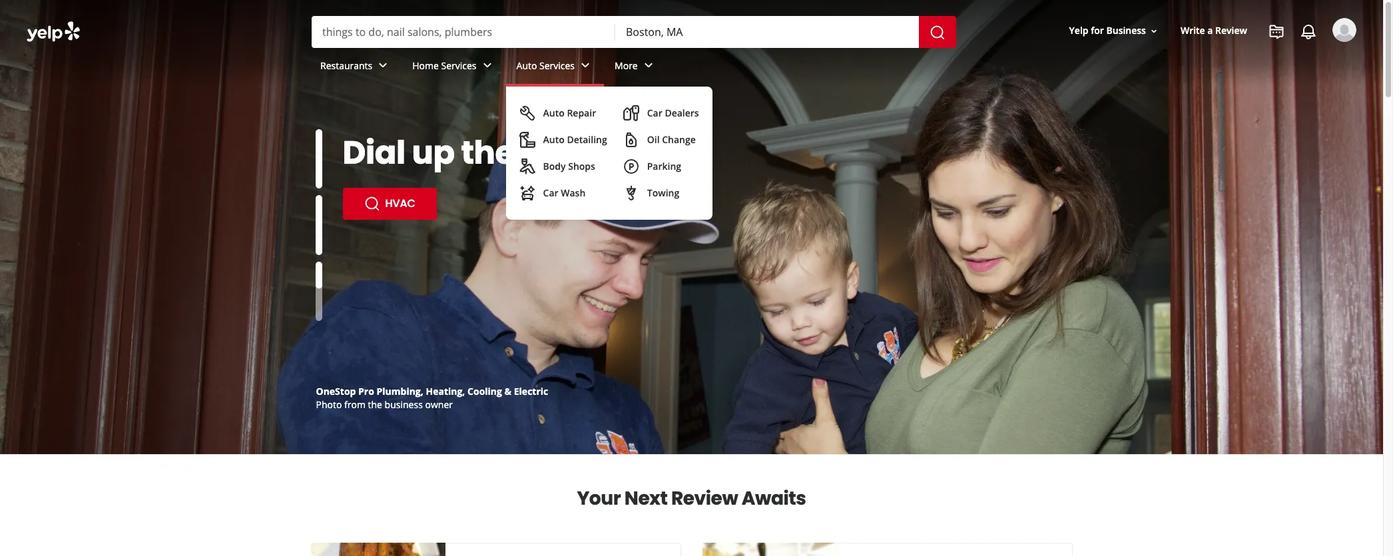 Task type: locate. For each thing, give the bounding box(es) containing it.
write a review
[[1181, 24, 1247, 37]]

24 chevron down v2 image inside auto services link
[[577, 58, 593, 74]]

2 vertical spatial auto
[[543, 133, 564, 146]]

auto for auto detailing
[[543, 133, 564, 146]]

yelp for business
[[1069, 24, 1146, 37]]

car
[[647, 107, 662, 119], [543, 186, 558, 199]]

the left 24 auto detailing v2 image
[[461, 131, 514, 175]]

1 horizontal spatial car
[[647, 107, 662, 119]]

car inside the car dealers 'link'
[[647, 107, 662, 119]]

0 vertical spatial select slide image
[[315, 129, 322, 189]]

auto detailing
[[543, 133, 607, 146]]

review for a
[[1215, 24, 1247, 37]]

towing link
[[618, 180, 704, 206]]

for
[[1091, 24, 1104, 37]]

24 chevron down v2 image right auto services
[[577, 58, 593, 74]]

24 chevron down v2 image
[[375, 58, 391, 74], [577, 58, 593, 74], [640, 58, 656, 74]]

24 chevron down v2 image right the more
[[640, 58, 656, 74]]

1 vertical spatial review
[[671, 485, 738, 511]]

1 horizontal spatial the
[[461, 131, 514, 175]]

oil
[[647, 133, 660, 146]]

select slide image
[[315, 129, 322, 189], [315, 195, 322, 255]]

1 services from the left
[[441, 59, 476, 72]]

electric
[[514, 385, 548, 398]]

menu containing auto repair
[[506, 87, 712, 220]]

onestop pro plumbing, heating, cooling & electric link
[[316, 385, 548, 398]]

0 vertical spatial auto
[[516, 59, 537, 72]]

auto detailing link
[[514, 127, 612, 153]]

review inside the user actions element
[[1215, 24, 1247, 37]]

your
[[577, 485, 621, 511]]

0 horizontal spatial none field
[[322, 25, 605, 39]]

24 body shop v2 image
[[519, 158, 535, 174]]

select slide image left dial
[[315, 129, 322, 189]]

car for car dealers
[[647, 107, 662, 119]]

2 none field from the left
[[626, 25, 908, 39]]

24 chevron down v2 image right the 'restaurants'
[[375, 58, 391, 74]]

write
[[1181, 24, 1205, 37]]

review
[[1215, 24, 1247, 37], [671, 485, 738, 511]]

0 horizontal spatial 24 chevron down v2 image
[[375, 58, 391, 74]]

None search field
[[0, 0, 1383, 220], [312, 16, 959, 48], [0, 0, 1383, 220], [312, 16, 959, 48]]

review right a
[[1215, 24, 1247, 37]]

wash
[[561, 186, 585, 199]]

1 vertical spatial the
[[368, 398, 382, 411]]

auto right the 24 auto repair v2 image
[[543, 107, 564, 119]]

change
[[662, 133, 696, 146]]

the
[[461, 131, 514, 175], [368, 398, 382, 411]]

0 vertical spatial review
[[1215, 24, 1247, 37]]

24 search v2 image
[[364, 196, 380, 212]]

up
[[412, 131, 455, 175]]

1 horizontal spatial review
[[1215, 24, 1247, 37]]

Near text field
[[626, 25, 908, 39]]

services up auto repair link
[[539, 59, 575, 72]]

auto for auto services
[[516, 59, 537, 72]]

from
[[344, 398, 366, 411]]

car inside car wash link
[[543, 186, 558, 199]]

the down the pro
[[368, 398, 382, 411]]

0 vertical spatial car
[[647, 107, 662, 119]]

more
[[615, 59, 638, 72]]

services inside auto services link
[[539, 59, 575, 72]]

services for home services
[[441, 59, 476, 72]]

awaits
[[742, 485, 806, 511]]

car left wash
[[543, 186, 558, 199]]

1 vertical spatial select slide image
[[315, 195, 322, 255]]

none field near
[[626, 25, 908, 39]]

1 24 chevron down v2 image from the left
[[375, 58, 391, 74]]

cooling
[[467, 385, 502, 398]]

select slide image left "24 search v2" icon
[[315, 195, 322, 255]]

1 horizontal spatial none field
[[626, 25, 908, 39]]

3 24 chevron down v2 image from the left
[[640, 58, 656, 74]]

oil change link
[[618, 127, 704, 153]]

more link
[[604, 48, 667, 87]]

auto repair
[[543, 107, 596, 119]]

1 vertical spatial auto
[[543, 107, 564, 119]]

plumbing,
[[377, 385, 423, 398]]

2 24 chevron down v2 image from the left
[[577, 58, 593, 74]]

body shops link
[[514, 153, 612, 180]]

hvac
[[385, 196, 415, 211]]

home
[[412, 59, 439, 72]]

parking
[[647, 160, 681, 172]]

business
[[385, 398, 423, 411]]

review right next
[[671, 485, 738, 511]]

None field
[[322, 25, 605, 39], [626, 25, 908, 39]]

2 horizontal spatial 24 chevron down v2 image
[[640, 58, 656, 74]]

auto
[[516, 59, 537, 72], [543, 107, 564, 119], [543, 133, 564, 146]]

0 horizontal spatial review
[[671, 485, 738, 511]]

2 services from the left
[[539, 59, 575, 72]]

1 horizontal spatial 24 chevron down v2 image
[[577, 58, 593, 74]]

1 vertical spatial car
[[543, 186, 558, 199]]

menu
[[506, 87, 712, 220]]

car right 24 car dealer v2 icon
[[647, 107, 662, 119]]

dealers
[[665, 107, 699, 119]]

auto up 'body' at top
[[543, 133, 564, 146]]

24 chevron down v2 image inside restaurants link
[[375, 58, 391, 74]]

auto services
[[516, 59, 575, 72]]

24 parking v2 image
[[623, 158, 639, 174]]

24 car wash v2 image
[[519, 185, 535, 201]]

24 chevron down v2 image inside the more link
[[640, 58, 656, 74]]

brad k. image
[[1332, 18, 1356, 42]]

auto right 24 chevron down v2 icon
[[516, 59, 537, 72]]

0 horizontal spatial car
[[543, 186, 558, 199]]

0 horizontal spatial services
[[441, 59, 476, 72]]

car for car wash
[[543, 186, 558, 199]]

1 horizontal spatial services
[[539, 59, 575, 72]]

a
[[1207, 24, 1213, 37]]

owner
[[425, 398, 453, 411]]

car wash
[[543, 186, 585, 199]]

yelp
[[1069, 24, 1088, 37]]

24 auto detailing v2 image
[[519, 132, 535, 148]]

24 chevron down v2 image for restaurants
[[375, 58, 391, 74]]

car wash link
[[514, 180, 612, 206]]

0 horizontal spatial the
[[368, 398, 382, 411]]

16 chevron down v2 image
[[1149, 26, 1159, 36]]

services
[[441, 59, 476, 72], [539, 59, 575, 72]]

repair
[[567, 107, 596, 119]]

1 none field from the left
[[322, 25, 605, 39]]

services inside home services link
[[441, 59, 476, 72]]

services left 24 chevron down v2 icon
[[441, 59, 476, 72]]



Task type: vqa. For each thing, say whether or not it's contained in the screenshot.
write
yes



Task type: describe. For each thing, give the bounding box(es) containing it.
dial
[[343, 131, 405, 175]]

review for next
[[671, 485, 738, 511]]

restaurants link
[[310, 48, 402, 87]]

business
[[1106, 24, 1146, 37]]

hvac link
[[343, 188, 437, 220]]

dial up the comfort
[[343, 131, 651, 175]]

2 select slide image from the top
[[315, 195, 322, 255]]

24 oil change v2 image
[[623, 132, 639, 148]]

restaurants
[[320, 59, 372, 72]]

home services link
[[402, 48, 506, 87]]

24 towing v2 image
[[623, 185, 639, 201]]

comfort
[[521, 131, 651, 175]]

none field find
[[322, 25, 605, 39]]

photo of the heights image
[[311, 543, 445, 556]]

the inside onestop pro plumbing, heating, cooling & electric photo from the business owner
[[368, 398, 382, 411]]

car dealers link
[[618, 100, 704, 127]]

24 car dealer v2 image
[[623, 105, 639, 121]]

photo
[[316, 398, 342, 411]]

onestop pro plumbing, heating, cooling & electric photo from the business owner
[[316, 385, 548, 411]]

towing
[[647, 186, 679, 199]]

yelp for business button
[[1064, 19, 1165, 43]]

photo of tricky fish image
[[702, 543, 837, 556]]

&
[[504, 385, 511, 398]]

0 vertical spatial the
[[461, 131, 514, 175]]

heating,
[[426, 385, 465, 398]]

user actions element
[[1058, 17, 1375, 99]]

24 chevron down v2 image
[[479, 58, 495, 74]]

24 auto repair v2 image
[[519, 105, 535, 121]]

shops
[[568, 160, 595, 172]]

auto for auto repair
[[543, 107, 564, 119]]

write a review link
[[1175, 19, 1253, 43]]

projects image
[[1268, 24, 1284, 40]]

home services
[[412, 59, 476, 72]]

auto repair link
[[514, 100, 612, 127]]

search image
[[930, 24, 946, 40]]

next
[[624, 485, 667, 511]]

parking link
[[618, 153, 704, 180]]

business categories element
[[310, 48, 1356, 220]]

body shops
[[543, 160, 595, 172]]

auto services link
[[506, 48, 604, 87]]

explore banner section banner
[[0, 0, 1383, 454]]

detailing
[[567, 133, 607, 146]]

your next review awaits
[[577, 485, 806, 511]]

body
[[543, 160, 566, 172]]

pro
[[358, 385, 374, 398]]

notifications image
[[1300, 24, 1316, 40]]

menu inside business categories element
[[506, 87, 712, 220]]

car dealers
[[647, 107, 699, 119]]

24 chevron down v2 image for auto services
[[577, 58, 593, 74]]

oil change
[[647, 133, 696, 146]]

onestop
[[316, 385, 356, 398]]

24 chevron down v2 image for more
[[640, 58, 656, 74]]

services for auto services
[[539, 59, 575, 72]]

Find text field
[[322, 25, 605, 39]]

1 select slide image from the top
[[315, 129, 322, 189]]



